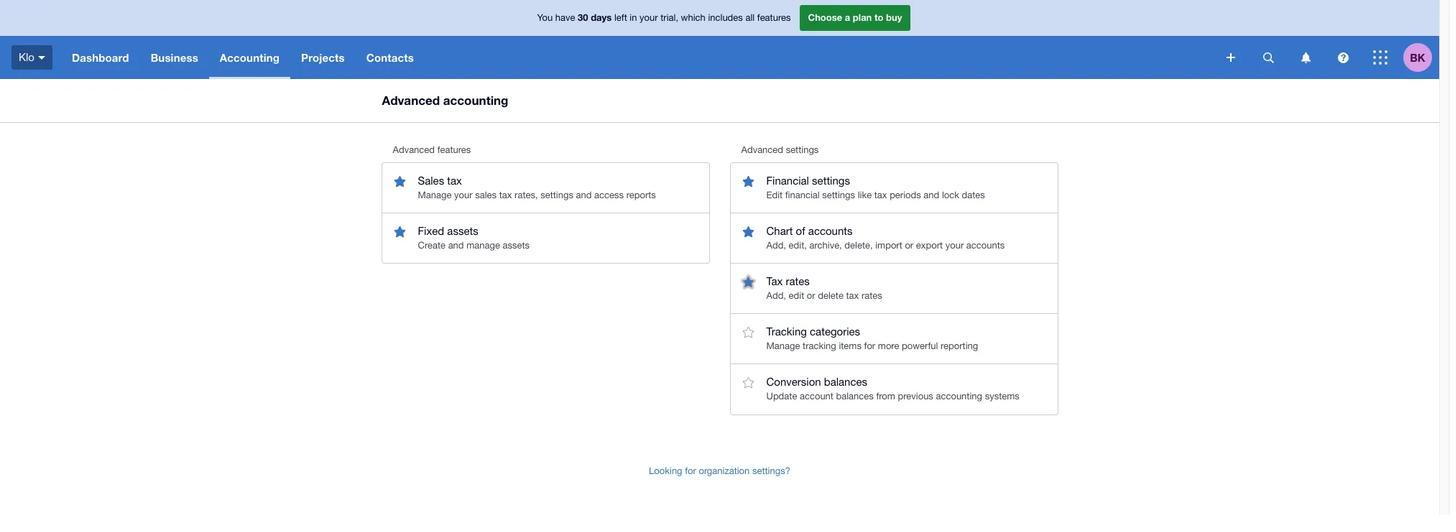 Task type: locate. For each thing, give the bounding box(es) containing it.
or left export
[[905, 240, 914, 251]]

to
[[875, 12, 884, 23]]

accounting left systems
[[936, 391, 983, 402]]

and for fixed assets
[[576, 190, 592, 200]]

advanced features
[[393, 145, 471, 155]]

manage for tracking
[[767, 341, 801, 352]]

rates,
[[515, 190, 538, 200]]

and inside financial settings edit financial settings like tax periods and lock dates
[[924, 190, 940, 200]]

add, down the tax
[[767, 290, 786, 301]]

includes
[[708, 12, 743, 23]]

projects
[[301, 51, 345, 64]]

for left more
[[865, 341, 876, 352]]

banner containing bk
[[0, 0, 1440, 79]]

0 vertical spatial balances
[[824, 376, 868, 389]]

advanced accounting
[[382, 93, 509, 108]]

0 horizontal spatial and
[[448, 240, 464, 251]]

accounts down dates at the right
[[967, 240, 1005, 251]]

settings right "rates,"
[[541, 190, 574, 200]]

tracking
[[767, 326, 807, 338]]

dates
[[962, 190, 986, 200]]

manage down sales
[[418, 190, 452, 200]]

rates right delete
[[862, 290, 883, 301]]

accounts
[[809, 225, 853, 237], [967, 240, 1005, 251]]

1 horizontal spatial svg image
[[1264, 52, 1274, 63]]

1 vertical spatial your
[[454, 190, 473, 200]]

contacts
[[366, 51, 414, 64]]

1 horizontal spatial or
[[905, 240, 914, 251]]

and
[[576, 190, 592, 200], [924, 190, 940, 200], [448, 240, 464, 251]]

manage
[[418, 190, 452, 200], [767, 341, 801, 352]]

assets right "manage"
[[503, 240, 530, 251]]

2 horizontal spatial and
[[924, 190, 940, 200]]

in
[[630, 12, 637, 23]]

reports
[[627, 190, 656, 200]]

your right export
[[946, 240, 964, 251]]

1 horizontal spatial assets
[[503, 240, 530, 251]]

trial,
[[661, 12, 679, 23]]

add, down chart
[[767, 240, 786, 251]]

or inside chart of accounts add, edit, archive, delete, import or export your accounts
[[905, 240, 914, 251]]

your
[[640, 12, 658, 23], [454, 190, 473, 200], [946, 240, 964, 251]]

1 add, from the top
[[767, 240, 786, 251]]

0 horizontal spatial rates
[[786, 276, 810, 288]]

contacts button
[[356, 36, 425, 79]]

and right create
[[448, 240, 464, 251]]

1 vertical spatial rates
[[862, 290, 883, 301]]

tracking
[[803, 341, 837, 352]]

0 vertical spatial manage
[[418, 190, 452, 200]]

0 horizontal spatial your
[[454, 190, 473, 200]]

0 horizontal spatial assets
[[447, 225, 479, 237]]

rates up the edit
[[786, 276, 810, 288]]

svg image
[[1374, 50, 1388, 65], [1338, 52, 1349, 63], [38, 56, 45, 59]]

balances left the from
[[836, 391, 874, 402]]

1 vertical spatial accounting
[[936, 391, 983, 402]]

financial
[[786, 190, 820, 200]]

1 horizontal spatial manage
[[767, 341, 801, 352]]

add, inside tax rates add, edit or delete tax rates
[[767, 290, 786, 301]]

edit
[[767, 190, 783, 200]]

conversion
[[767, 376, 821, 389]]

0 horizontal spatial or
[[807, 290, 816, 301]]

add,
[[767, 240, 786, 251], [767, 290, 786, 301]]

looking for organization settings?
[[649, 466, 791, 476]]

1 horizontal spatial accounting
[[936, 391, 983, 402]]

business button
[[140, 36, 209, 79]]

1 horizontal spatial for
[[865, 341, 876, 352]]

advanced settings
[[742, 145, 819, 155]]

and left lock
[[924, 190, 940, 200]]

days
[[591, 12, 612, 23]]

conversion balances update account balances from previous accounting systems
[[767, 376, 1020, 402]]

manage down tracking
[[767, 341, 801, 352]]

0 horizontal spatial svg image
[[38, 56, 45, 59]]

you
[[537, 12, 553, 23]]

1 horizontal spatial rates
[[862, 290, 883, 301]]

1 vertical spatial accounts
[[967, 240, 1005, 251]]

balances
[[824, 376, 868, 389], [836, 391, 874, 402]]

account
[[800, 391, 834, 402]]

advanced down contacts dropdown button
[[382, 93, 440, 108]]

or inside tax rates add, edit or delete tax rates
[[807, 290, 816, 301]]

1 vertical spatial manage
[[767, 341, 801, 352]]

your right 'in'
[[640, 12, 658, 23]]

categories
[[810, 326, 861, 338]]

plan
[[853, 12, 872, 23]]

edit,
[[789, 240, 807, 251]]

1 vertical spatial add,
[[767, 290, 786, 301]]

1 horizontal spatial accounts
[[967, 240, 1005, 251]]

1 vertical spatial assets
[[503, 240, 530, 251]]

banner
[[0, 0, 1440, 79]]

for right looking
[[685, 466, 697, 476]]

0 vertical spatial or
[[905, 240, 914, 251]]

projects button
[[290, 36, 356, 79]]

0 horizontal spatial manage
[[418, 190, 452, 200]]

organization
[[699, 466, 750, 476]]

0 vertical spatial your
[[640, 12, 658, 23]]

0 vertical spatial accounts
[[809, 225, 853, 237]]

choose a plan to buy
[[808, 12, 903, 23]]

fixed
[[418, 225, 444, 237]]

klo
[[19, 51, 34, 63]]

features up sales
[[438, 145, 471, 155]]

accounting up advanced features
[[443, 93, 509, 108]]

0 vertical spatial assets
[[447, 225, 479, 237]]

advanced for advanced accounting
[[382, 93, 440, 108]]

1 horizontal spatial features
[[758, 12, 791, 23]]

bk button
[[1404, 36, 1440, 79]]

left
[[615, 12, 627, 23]]

2 horizontal spatial your
[[946, 240, 964, 251]]

advanced up financial
[[742, 145, 784, 155]]

2 add, from the top
[[767, 290, 786, 301]]

advanced up sales
[[393, 145, 435, 155]]

add, inside chart of accounts add, edit, archive, delete, import or export your accounts
[[767, 240, 786, 251]]

1 horizontal spatial your
[[640, 12, 658, 23]]

tax
[[447, 175, 462, 187], [499, 190, 512, 200], [875, 190, 888, 200], [847, 290, 859, 301]]

svg image
[[1264, 52, 1274, 63], [1302, 52, 1311, 63], [1227, 53, 1236, 62]]

manage inside tracking categories manage tracking items for more powerful reporting
[[767, 341, 801, 352]]

your inside you have 30 days left in your trial, which includes all features
[[640, 12, 658, 23]]

1 vertical spatial features
[[438, 145, 471, 155]]

assets
[[447, 225, 479, 237], [503, 240, 530, 251]]

rates
[[786, 276, 810, 288], [862, 290, 883, 301]]

balances up account
[[824, 376, 868, 389]]

periods
[[890, 190, 921, 200]]

settings
[[786, 145, 819, 155], [812, 175, 850, 187], [541, 190, 574, 200], [823, 190, 856, 200]]

0 vertical spatial features
[[758, 12, 791, 23]]

or
[[905, 240, 914, 251], [807, 290, 816, 301]]

features right all
[[758, 12, 791, 23]]

or right the edit
[[807, 290, 816, 301]]

have
[[556, 12, 576, 23]]

and left access
[[576, 190, 592, 200]]

0 vertical spatial add,
[[767, 240, 786, 251]]

sales
[[475, 190, 497, 200]]

1 vertical spatial or
[[807, 290, 816, 301]]

business
[[151, 51, 198, 64]]

0 vertical spatial for
[[865, 341, 876, 352]]

from
[[877, 391, 896, 402]]

features
[[758, 12, 791, 23], [438, 145, 471, 155]]

previous
[[898, 391, 934, 402]]

1 horizontal spatial and
[[576, 190, 592, 200]]

your left sales
[[454, 190, 473, 200]]

reporting
[[941, 341, 979, 352]]

export
[[916, 240, 943, 251]]

accounts up "archive,"
[[809, 225, 853, 237]]

for
[[865, 341, 876, 352], [685, 466, 697, 476]]

navigation
[[61, 36, 1217, 79]]

advanced
[[382, 93, 440, 108], [393, 145, 435, 155], [742, 145, 784, 155]]

tax
[[767, 276, 783, 288]]

buy
[[886, 12, 903, 23]]

accounting
[[443, 93, 509, 108], [936, 391, 983, 402]]

settings up financial on the top right of the page
[[812, 175, 850, 187]]

and inside sales tax manage your sales tax rates, settings and access reports
[[576, 190, 592, 200]]

assets up "manage"
[[447, 225, 479, 237]]

settings up financial
[[786, 145, 819, 155]]

0 horizontal spatial accounting
[[443, 93, 509, 108]]

manage inside sales tax manage your sales tax rates, settings and access reports
[[418, 190, 452, 200]]

1 vertical spatial for
[[685, 466, 697, 476]]

access
[[595, 190, 624, 200]]

systems
[[985, 391, 1020, 402]]

settings inside sales tax manage your sales tax rates, settings and access reports
[[541, 190, 574, 200]]

2 vertical spatial your
[[946, 240, 964, 251]]



Task type: vqa. For each thing, say whether or not it's contained in the screenshot.


Task type: describe. For each thing, give the bounding box(es) containing it.
of
[[796, 225, 806, 237]]

accounting
[[220, 51, 280, 64]]

0 horizontal spatial svg image
[[1227, 53, 1236, 62]]

chart
[[767, 225, 793, 237]]

svg image inside klo popup button
[[38, 56, 45, 59]]

your inside sales tax manage your sales tax rates, settings and access reports
[[454, 190, 473, 200]]

accounting button
[[209, 36, 290, 79]]

powerful
[[902, 341, 938, 352]]

tax inside tax rates add, edit or delete tax rates
[[847, 290, 859, 301]]

settings left like
[[823, 190, 856, 200]]

create
[[418, 240, 446, 251]]

accounting inside conversion balances update account balances from previous accounting systems
[[936, 391, 983, 402]]

0 horizontal spatial for
[[685, 466, 697, 476]]

items
[[839, 341, 862, 352]]

sales
[[418, 175, 444, 187]]

bk
[[1411, 51, 1426, 64]]

0 vertical spatial accounting
[[443, 93, 509, 108]]

archive,
[[810, 240, 842, 251]]

0 vertical spatial rates
[[786, 276, 810, 288]]

delete
[[818, 290, 844, 301]]

financial
[[767, 175, 809, 187]]

a
[[845, 12, 851, 23]]

dashboard
[[72, 51, 129, 64]]

financial settings edit financial settings like tax periods and lock dates
[[767, 175, 986, 200]]

manage for sales
[[418, 190, 452, 200]]

30
[[578, 12, 588, 23]]

tax rates add, edit or delete tax rates
[[767, 276, 883, 301]]

fixed assets create and manage assets
[[418, 225, 530, 251]]

0 horizontal spatial features
[[438, 145, 471, 155]]

sales tax manage your sales tax rates, settings and access reports
[[418, 175, 656, 200]]

tax inside financial settings edit financial settings like tax periods and lock dates
[[875, 190, 888, 200]]

like
[[858, 190, 872, 200]]

delete,
[[845, 240, 873, 251]]

lock
[[942, 190, 960, 200]]

chart of accounts add, edit, archive, delete, import or export your accounts
[[767, 225, 1005, 251]]

0 horizontal spatial accounts
[[809, 225, 853, 237]]

all
[[746, 12, 755, 23]]

2 horizontal spatial svg image
[[1374, 50, 1388, 65]]

and inside fixed assets create and manage assets
[[448, 240, 464, 251]]

navigation containing dashboard
[[61, 36, 1217, 79]]

dashboard link
[[61, 36, 140, 79]]

your inside chart of accounts add, edit, archive, delete, import or export your accounts
[[946, 240, 964, 251]]

update
[[767, 391, 798, 402]]

and for chart of accounts
[[924, 190, 940, 200]]

which
[[681, 12, 706, 23]]

edit
[[789, 290, 805, 301]]

2 horizontal spatial svg image
[[1302, 52, 1311, 63]]

for inside tracking categories manage tracking items for more powerful reporting
[[865, 341, 876, 352]]

import
[[876, 240, 903, 251]]

you have 30 days left in your trial, which includes all features
[[537, 12, 791, 23]]

settings?
[[753, 466, 791, 476]]

looking for organization settings? link
[[638, 458, 802, 486]]

1 vertical spatial balances
[[836, 391, 874, 402]]

choose
[[808, 12, 843, 23]]

features inside you have 30 days left in your trial, which includes all features
[[758, 12, 791, 23]]

manage
[[467, 240, 500, 251]]

advanced for advanced settings
[[742, 145, 784, 155]]

tracking categories manage tracking items for more powerful reporting
[[767, 326, 979, 352]]

1 horizontal spatial svg image
[[1338, 52, 1349, 63]]

advanced for advanced features
[[393, 145, 435, 155]]

looking
[[649, 466, 683, 476]]

klo button
[[0, 36, 61, 79]]

more
[[878, 341, 900, 352]]



